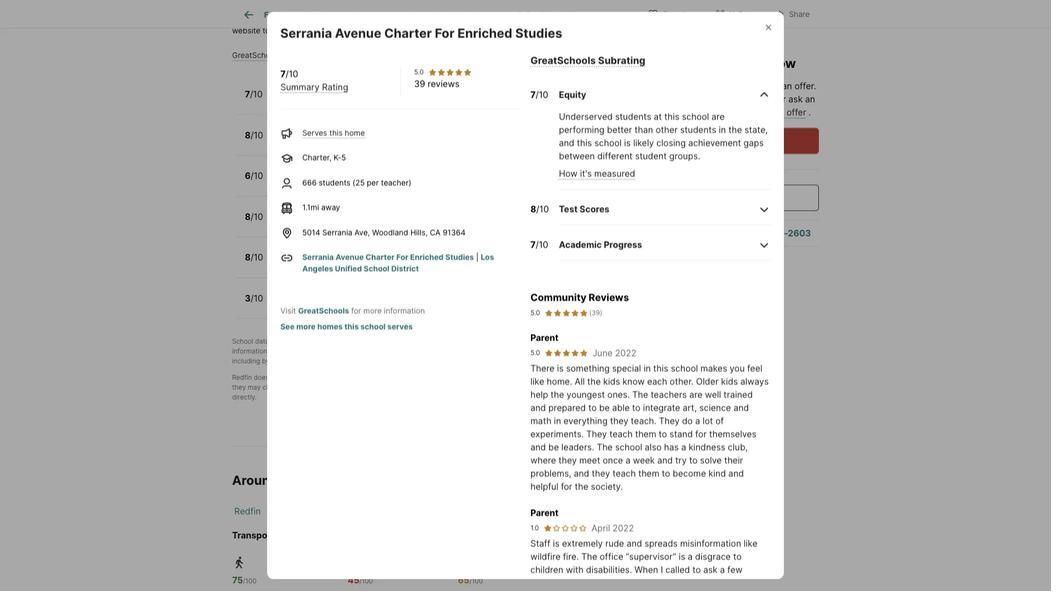 Task type: describe. For each thing, give the bounding box(es) containing it.
taft charter high charter, 9-12 • serves this home • 1.6mi
[[276, 248, 422, 269]]

studies for serrania avenue charter for enriched studies |
[[446, 253, 474, 262]]

different
[[598, 151, 633, 161]]

and down the ,
[[352, 348, 364, 356]]

8 inside the serrania avenue charter for enriched studies dialog
[[531, 204, 537, 215]]

enriched for serrania avenue charter for enriched studies charter, k-5 • serves this home • 1.1mi
[[399, 84, 437, 95]]

0 horizontal spatial they
[[587, 429, 607, 439]]

and down the help
[[531, 402, 546, 413]]

kind
[[709, 468, 726, 479]]

meet
[[580, 455, 601, 466]]

is inside there is something special in this school makes you feel like home. all the kids know each other. older kids always help the youngest ones. the teachers are well trained and prepared to be able to integrate art, science and math in everything they teach. they do a lot of experiments. they teach them to stand for themselves and be leaders. the school also has a kindness club, where they meet once a week and try to solve their problems, and they teach them to become kind and helpful for the society.
[[557, 363, 564, 374]]

and down "meet"
[[574, 468, 590, 479]]

k- inside serrania avenue charter for enriched studies charter, k-5 • serves this home • 1.1mi
[[307, 96, 315, 106]]

the up you
[[648, 81, 664, 91]]

a up called
[[688, 551, 693, 562]]

7 /10 for charter, k-5 • serves this home • 1.1mi
[[245, 89, 263, 100]]

21520
[[320, 531, 347, 541]]

underserved students at this school are performing better than other students in the state, and this school is likely closing achievement gaps between different student groups.
[[559, 111, 768, 161]]

45 /100
[[348, 575, 373, 586]]

information inside , a nonprofit organization. redfin recommends buyers and renters use greatschools information and ratings as a
[[232, 348, 267, 356]]

staff
[[531, 538, 551, 549]]

greatschools up homes
[[298, 306, 349, 316]]

is right data
[[271, 338, 276, 346]]

and up the redfin does not endorse or guarantee this information.
[[306, 357, 318, 365]]

greatschools subrating
[[531, 54, 646, 66]]

0 horizontal spatial or
[[310, 374, 317, 382]]

offer for an
[[795, 81, 814, 91]]

homes
[[318, 322, 343, 331]]

public, inside 3 /10 public, 9-12 • choice school • 5.7mi
[[276, 300, 300, 310]]

1 horizontal spatial more
[[364, 306, 382, 316]]

1 vertical spatial 5.0
[[531, 309, 540, 317]]

be inside this home may not be allowing tours right now
[[767, 39, 783, 55]]

june 2022
[[593, 348, 637, 358]]

information inside the serrania avenue charter for enriched studies dialog
[[384, 306, 425, 316]]

tour inside . you can request a tour anyway or ask
[[725, 94, 741, 105]]

about
[[674, 107, 698, 118]]

1 horizontal spatial for
[[561, 481, 573, 492]]

that
[[694, 591, 710, 592]]

all
[[287, 26, 295, 36]]

out
[[738, 10, 751, 19]]

for for sherman oaks center for enriched studies public, 4-12 • choice school • 3.6mi
[[372, 125, 385, 136]]

5.0 for 39 reviews
[[414, 68, 424, 76]]

to right called
[[693, 565, 701, 575]]

of
[[716, 416, 724, 426]]

is right that
[[713, 591, 719, 592]]

property
[[357, 10, 389, 19]]

backup
[[754, 107, 785, 118]]

may inside this home may not be allowing tours right now
[[715, 39, 741, 55]]

are left intended
[[488, 374, 498, 382]]

and up the where
[[531, 442, 546, 453]]

charter, inside taft charter high charter, 9-12 • serves this home • 1.6mi
[[276, 260, 305, 269]]

see more homes this school serves link
[[281, 322, 413, 331]]

for for serrania avenue charter for enriched studies charter, k-5 • serves this home • 1.1mi
[[383, 84, 397, 95]]

1.1mi inside the serrania avenue charter for enriched studies dialog
[[302, 203, 319, 212]]

makes
[[701, 363, 728, 374]]

rating inside the 7 /10 summary rating
[[322, 81, 348, 92]]

school down service
[[440, 384, 460, 392]]

home inside serrania avenue charter for enriched studies charter, k-5 • serves this home • 1.1mi
[[371, 96, 391, 106]]

district inside please check the school district website to see all schools serving this home.
[[579, 15, 604, 24]]

an inside staff is extremely rude and spreads misinformation like wildfire fire. the office "supervisor" is a disgrace to children with disabilities. when i called to ask a few questions she assumed my son belonged in special day class because he has an iep. someone that is in a sc
[[622, 591, 632, 592]]

1 horizontal spatial schools
[[356, 357, 380, 365]]

to right try
[[690, 455, 698, 466]]

avenue for serrania avenue charter for enriched studies |
[[336, 253, 364, 262]]

request
[[689, 136, 724, 146]]

x-out
[[730, 10, 751, 19]]

8 /10 for sherman oaks center for enriched studies
[[245, 130, 263, 141]]

as inside , a nonprofit organization. redfin recommends buyers and renters use greatschools information and ratings as a
[[306, 348, 313, 356]]

the inside underserved students at this school are performing better than other students in the state, and this school is likely closing achievement gaps between different student groups.
[[729, 124, 742, 135]]

to up few
[[734, 551, 742, 562]]

the up prepared
[[551, 389, 564, 400]]

be inside school service boundaries are intended to be used as a reference only; they may change and are not
[[537, 374, 545, 382]]

an down now
[[783, 81, 793, 91]]

than
[[635, 124, 654, 135]]

in up experiments.
[[554, 416, 561, 426]]

magnet
[[417, 207, 450, 217]]

be inside guaranteed to be accurate. to verify school enrollment eligibility, contact the school district directly.
[[370, 384, 378, 392]]

including
[[232, 357, 260, 365]]

tax
[[460, 10, 471, 19]]

greatschools up equity
[[531, 54, 596, 66]]

overview tab
[[293, 2, 347, 28]]

39
[[414, 78, 425, 89]]

k- down balboa
[[302, 219, 310, 228]]

the right all
[[588, 376, 601, 387]]

serves inside taft charter high charter, 9-12 • serves this home • 1.6mi
[[332, 260, 357, 269]]

1 vertical spatial them
[[639, 468, 660, 479]]

home inside the serrania avenue charter for enriched studies dialog
[[345, 128, 365, 137]]

does
[[254, 374, 269, 382]]

a right the ,
[[362, 338, 366, 346]]

or inside . you can request a tour anyway or ask
[[778, 94, 786, 105]]

enrollment inside guaranteed to be accurate. to verify school enrollment eligibility, contact the school district directly.
[[462, 384, 495, 392]]

school up other.
[[671, 363, 698, 374]]

woodland for hills
[[276, 166, 319, 177]]

academic
[[559, 239, 602, 250]]

home inside taft charter high charter, 9-12 • serves this home • 1.6mi
[[375, 260, 395, 269]]

i
[[661, 565, 663, 575]]

9- inside 3 /10 public, 9-12 • choice school • 5.7mi
[[302, 300, 310, 310]]

/10 left equity
[[536, 89, 549, 100]]

test
[[559, 204, 578, 215]]

91364
[[443, 228, 466, 237]]

enriched for serrania avenue charter for enriched studies |
[[410, 253, 444, 262]]

not up change
[[271, 374, 281, 382]]

0 vertical spatial by
[[307, 338, 315, 346]]

studies for serrania avenue charter for enriched studies charter, k-5 • serves this home • 1.1mi
[[439, 84, 472, 95]]

to
[[411, 384, 418, 392]]

for for serrania avenue charter for enriched studies
[[435, 25, 455, 40]]

in inside underserved students at this school are performing better than other students in the state, and this school is likely closing achievement gaps between different student groups.
[[719, 124, 726, 135]]

the inside please check the school district website to see all schools serving this home.
[[539, 15, 551, 24]]

accepted
[[741, 81, 780, 91]]

class
[[531, 591, 552, 592]]

see
[[272, 26, 285, 36]]

the left society.
[[575, 481, 589, 492]]

redfin inside , a nonprofit organization. redfin recommends buyers and renters use greatschools information and ratings as a
[[440, 338, 459, 346]]

2022 for june 2022
[[615, 348, 637, 358]]

a left few
[[720, 565, 725, 575]]

is right staff
[[553, 538, 560, 549]]

greatschools summary rating link
[[232, 51, 343, 60]]

serrania for serrania avenue charter for enriched studies |
[[302, 253, 334, 262]]

in up each at the right bottom of the page
[[644, 363, 651, 374]]

school up nonprofit
[[361, 322, 386, 331]]

school up the different
[[595, 138, 622, 148]]

are down 'endorse'
[[301, 384, 311, 392]]

school down request
[[682, 111, 710, 122]]

district
[[391, 264, 419, 273]]

district inside guaranteed to be accurate. to verify school enrollment eligibility, contact the school district directly.
[[587, 384, 608, 392]]

a left first
[[315, 348, 319, 356]]

in up that
[[704, 578, 711, 588]]

home inside this home may not be allowing tours right now
[[678, 39, 712, 55]]

society.
[[591, 481, 623, 492]]

12 down balboa
[[310, 219, 318, 228]]

lake
[[276, 207, 296, 217]]

a left lot
[[696, 416, 701, 426]]

parent for there
[[531, 332, 559, 343]]

taft
[[276, 248, 293, 258]]

k- up 91364
[[452, 207, 462, 217]]

school inside sherman oaks center for enriched studies public, 4-12 • choice school • 3.6mi
[[355, 137, 378, 147]]

youngest
[[567, 389, 605, 400]]

a down few
[[731, 591, 736, 592]]

8 /10 for lake balboa college preparatory magnet k-12
[[245, 212, 263, 222]]

1 vertical spatial more
[[297, 322, 316, 331]]

start an offer
[[662, 228, 719, 239]]

equity button
[[559, 79, 771, 110]]

5014
[[302, 228, 320, 237]]

/10 left the taft
[[251, 252, 263, 263]]

science
[[700, 402, 731, 413]]

tab list containing feed
[[232, 0, 615, 28]]

offer for backup
[[787, 107, 807, 118]]

by inside first step, and conduct their own investigation to determine their desired schools or school districts, including by contacting and visiting the schools themselves.
[[262, 357, 270, 365]]

0 horizontal spatial enrollment
[[296, 15, 336, 24]]

experiments.
[[531, 429, 584, 439]]

7 /10 for underserved students at this school are performing better than other students in the state, and this school is likely closing achievement gaps between different student groups.
[[531, 89, 549, 100]]

community
[[531, 291, 587, 304]]

7 /10 left academic
[[531, 239, 549, 250]]

they down leaders.
[[559, 455, 577, 466]]

1 vertical spatial rating 5.0 out of 5 element
[[545, 308, 589, 318]]

4-
[[302, 137, 310, 147]]

9- inside taft charter high charter, 9-12 • serves this home • 1.6mi
[[307, 260, 315, 269]]

office
[[600, 551, 624, 562]]

assumed
[[591, 578, 628, 588]]

april
[[592, 523, 611, 534]]

climate tab
[[558, 2, 606, 28]]

, a nonprofit organization. redfin recommends buyers and renters use greatschools information and ratings as a
[[232, 338, 618, 356]]

oaks
[[316, 125, 338, 136]]

/10 left the lake
[[251, 212, 263, 222]]

this inside taft charter high charter, 9-12 • serves this home • 1.6mi
[[359, 260, 373, 269]]

studies for serrania avenue charter for enriched studies
[[516, 25, 563, 40]]

is right policy
[[363, 15, 369, 24]]

1 horizontal spatial their
[[506, 348, 520, 356]]

do
[[682, 416, 693, 426]]

a down stand
[[682, 442, 687, 453]]

serrania avenue charter for enriched studies link
[[302, 253, 474, 262]]

8 /10 for taft charter high
[[245, 252, 263, 263]]

a inside school service boundaries are intended to be used as a reference only; they may change and are not
[[573, 374, 576, 382]]

share
[[789, 10, 810, 19]]

3 /10 public, 9-12 • choice school • 5.7mi
[[245, 293, 406, 310]]

better
[[607, 124, 633, 135]]

5 inside serrania avenue charter for enriched studies charter, k-5 • serves this home • 1.1mi
[[315, 96, 319, 106]]

school up week
[[616, 442, 643, 453]]

know
[[623, 376, 645, 387]]

to inside guaranteed to be accurate. to verify school enrollment eligibility, contact the school district directly.
[[362, 384, 368, 392]]

/10 inside the 7 /10 summary rating
[[286, 68, 298, 79]]

are inside underserved students at this school are performing better than other students in the state, and this school is likely closing achievement gaps between different student groups.
[[712, 111, 725, 122]]

/100 for 75
[[243, 577, 257, 585]]

serrania up the high
[[323, 228, 353, 237]]

has inside there is something special in this school makes you feel like home. all the kids know each other. older kids always help the youngest ones. the teachers are well trained and prepared to be able to integrate art, science and math in everything they teach. they do a lot of experiments. they teach them to stand for themselves and be leaders. the school also has a kindness club, where they meet once a week and try to solve their problems, and they teach them to become kind and helpful for the society.
[[664, 442, 679, 453]]

charter for serrania avenue charter for enriched studies charter, k-5 • serves this home • 1.1mi
[[348, 84, 381, 95]]

as inside school service boundaries are intended to be used as a reference only; they may change and are not
[[564, 374, 571, 382]]

5014 serrania ave, woodland hills, ca 91364
[[302, 228, 466, 237]]

2 horizontal spatial for
[[696, 429, 707, 439]]

2022 for april 2022
[[613, 523, 634, 534]]

to left become
[[662, 468, 671, 479]]

serrania for serrania avenue charter for enriched studies
[[280, 25, 332, 40]]

school inside los angeles unified school district
[[364, 264, 390, 273]]

not inside school service boundaries are intended to be used as a reference only; they may change and are not
[[313, 384, 323, 392]]

state,
[[745, 124, 768, 135]]

they up society.
[[592, 468, 610, 479]]

school inside lake balboa college preparatory magnet k-12 public, k-12 • choice school • 5.7mi
[[354, 219, 378, 228]]

rating 1.0 out of 5 element
[[544, 524, 587, 533]]

charter, inside the serrania avenue charter for enriched studies dialog
[[302, 153, 332, 162]]

reference
[[578, 374, 608, 382]]

/10 left sherman in the top of the page
[[251, 130, 263, 141]]

serves
[[388, 322, 413, 331]]

serrania for serrania avenue charter for enriched studies charter, k-5 • serves this home • 1.1mi
[[276, 84, 312, 95]]

choice inside lake balboa college preparatory magnet k-12 public, k-12 • choice school • 5.7mi
[[326, 219, 352, 228]]

school data is provided by greatschools
[[232, 338, 358, 346]]

an inside the an agent about submitting a backup offer .
[[806, 94, 816, 105]]

endorse
[[283, 374, 308, 382]]

gaps
[[744, 138, 764, 148]]

greatschools inside , a nonprofit organization. redfin recommends buyers and renters use greatschools information and ratings as a
[[577, 338, 618, 346]]

hills
[[321, 166, 340, 177]]

charter, inside serrania avenue charter for enriched studies charter, k-5 • serves this home • 1.1mi
[[276, 96, 305, 106]]

12 up 91364
[[462, 207, 471, 217]]

5.7mi inside lake balboa college preparatory magnet k-12 public, k-12 • choice school • 5.7mi
[[386, 219, 406, 228]]

see more homes this school serves
[[281, 322, 413, 331]]

woodland hills charter academy public, 6-8 • serves this home • 0.7mi
[[276, 166, 417, 187]]

climate
[[568, 10, 596, 19]]

the inside first step, and conduct their own investigation to determine their desired schools or school districts, including by contacting and visiting the schools themselves.
[[344, 357, 354, 365]]

special inside staff is extremely rude and spreads misinformation like wildfire fire. the office "supervisor" is a disgrace to children with disabilities. when i called to ask a few questions she assumed my son belonged in special day class because he has an iep. someone that is in a sc
[[714, 578, 743, 588]]

65
[[458, 575, 470, 586]]

enriched for sherman oaks center for enriched studies public, 4-12 • choice school • 3.6mi
[[387, 125, 426, 136]]

ones.
[[608, 389, 630, 400]]

themselves
[[710, 429, 757, 439]]

a inside . you can request a tour anyway or ask
[[717, 94, 722, 105]]

and up contacting
[[269, 348, 281, 356]]

there
[[531, 363, 555, 374]]

0 vertical spatial summary
[[283, 51, 317, 60]]

39 reviews
[[414, 78, 460, 89]]

for for serrania avenue charter for enriched studies |
[[397, 253, 409, 262]]

8 for sherman oaks center for enriched studies
[[245, 130, 251, 141]]

students for school
[[615, 111, 652, 122]]

school down reference
[[565, 384, 585, 392]]

8 /10 inside the serrania avenue charter for enriched studies dialog
[[531, 204, 549, 215]]

redfin for redfin
[[234, 507, 261, 517]]

special inside there is something special in this school makes you feel like home. all the kids know each other. older kids always help the youngest ones. the teachers are well trained and prepared to be able to integrate art, science and math in everything they teach. they do a lot of experiments. they teach them to stand for themselves and be leaders. the school also has a kindness club, where they meet once a week and try to solve their problems, and they teach them to become kind and helpful for the society.
[[612, 363, 642, 374]]

nonprofit
[[367, 338, 396, 346]]

redfin for redfin does not endorse or guarantee this information.
[[232, 374, 252, 382]]

anyway inside request tour anyway 'button'
[[746, 136, 778, 146]]

schools inside please check the school district website to see all schools serving this home.
[[297, 26, 325, 36]]

used
[[547, 374, 562, 382]]

like inside staff is extremely rude and spreads misinformation like wildfire fire. the office "supervisor" is a disgrace to children with disabilities. when i called to ask a few questions she assumed my son belonged in special day class because he has an iep. someone that is in a sc
[[744, 538, 758, 549]]

feed link
[[242, 8, 282, 21]]

how it's measured
[[559, 168, 636, 179]]

/10 left the "test"
[[537, 204, 549, 215]]

. inside . you can request a tour anyway or ask
[[814, 81, 817, 91]]

the down know
[[633, 389, 649, 400]]

my
[[631, 578, 643, 588]]

ratings
[[283, 348, 304, 356]]

0 vertical spatial rating
[[320, 51, 343, 60]]

an right start
[[686, 228, 696, 239]]

academic progress button
[[559, 230, 771, 261]]

please check the school district website to see all schools serving this home.
[[232, 15, 604, 36]]

0.7mi
[[395, 178, 414, 187]]

you
[[648, 94, 663, 105]]

be down experiments.
[[549, 442, 559, 453]]

teacher)
[[381, 178, 412, 187]]

woodland inside the serrania avenue charter for enriched studies dialog
[[372, 228, 408, 237]]

(25
[[353, 178, 365, 187]]

charter inside taft charter high charter, 9-12 • serves this home • 1.6mi
[[295, 248, 328, 258]]

this inside serrania avenue charter for enriched studies charter, k-5 • serves this home • 1.1mi
[[355, 96, 368, 106]]

greatschools up step,
[[316, 338, 358, 346]]

where
[[531, 455, 556, 466]]

los
[[481, 253, 494, 262]]

in right that
[[722, 591, 729, 592]]

to up also
[[659, 429, 668, 439]]

prepared
[[549, 402, 586, 413]]

school inside 3 /10 public, 9-12 • choice school • 5.7mi
[[354, 300, 378, 310]]



Task type: locate. For each thing, give the bounding box(es) containing it.
avenue up "unified"
[[336, 253, 364, 262]]

2 vertical spatial redfin
[[234, 507, 261, 517]]

an down the my
[[622, 591, 632, 592]]

12 inside sherman oaks center for enriched studies public, 4-12 • choice school • 3.6mi
[[310, 137, 319, 147]]

sale
[[435, 10, 450, 19]]

away
[[321, 203, 340, 212]]

and inside school service boundaries are intended to be used as a reference only; they may change and are not
[[287, 384, 299, 392]]

rating 5.0 out of 5 element down community
[[545, 308, 589, 318]]

a
[[717, 94, 722, 105], [747, 107, 752, 118], [362, 338, 366, 346], [315, 348, 319, 356], [573, 374, 576, 382], [696, 416, 701, 426], [682, 442, 687, 453], [626, 455, 631, 466], [688, 551, 693, 562], [720, 565, 725, 575], [731, 591, 736, 592]]

redfin down including
[[232, 374, 252, 382]]

0 horizontal spatial kids
[[604, 376, 621, 387]]

5.7mi inside 3 /10 public, 9-12 • choice school • 5.7mi
[[387, 300, 406, 310]]

8 /10 up 6 /10
[[245, 130, 263, 141]]

1 vertical spatial teach
[[613, 468, 636, 479]]

0 vertical spatial schools
[[297, 26, 325, 36]]

backup offer link
[[754, 107, 807, 118]]

and left try
[[658, 455, 673, 466]]

a up the submitting
[[717, 94, 722, 105]]

become
[[673, 468, 707, 479]]

once
[[603, 455, 623, 466]]

1 vertical spatial students
[[681, 124, 717, 135]]

2 vertical spatial choice
[[327, 300, 352, 310]]

/10 left 6-
[[251, 171, 263, 181]]

12
[[310, 137, 319, 147], [462, 207, 471, 217], [310, 219, 318, 228], [315, 260, 324, 269], [310, 300, 318, 310]]

1 vertical spatial home.
[[547, 376, 573, 387]]

serrania down overview
[[280, 25, 332, 40]]

0 vertical spatial information
[[384, 306, 425, 316]]

this inside please check the school district website to see all schools serving this home.
[[356, 26, 370, 36]]

12 inside taft charter high charter, 9-12 • serves this home • 1.6mi
[[315, 260, 324, 269]]

guaranteed
[[325, 384, 360, 392]]

12 inside 3 /10 public, 9-12 • choice school • 5.7mi
[[310, 300, 318, 310]]

2 vertical spatial offer
[[698, 228, 719, 239]]

as right used
[[564, 374, 571, 382]]

/100 inside 45 /100
[[360, 577, 373, 585]]

1 horizontal spatial as
[[564, 374, 571, 382]]

0 vertical spatial 9-
[[307, 260, 315, 269]]

summary inside the 7 /10 summary rating
[[281, 81, 320, 92]]

as right ratings
[[306, 348, 313, 356]]

1 horizontal spatial kids
[[722, 376, 738, 387]]

0 vertical spatial teach
[[610, 429, 633, 439]]

week
[[633, 455, 655, 466]]

serrania avenue charter for enriched studies dialog
[[267, 12, 784, 592]]

the inside staff is extremely rude and spreads misinformation like wildfire fire. the office "supervisor" is a disgrace to children with disabilities. when i called to ask a few questions she assumed my son belonged in special day class because he has an iep. someone that is in a sc
[[582, 551, 598, 562]]

0 vertical spatial woodland
[[232, 15, 270, 24]]

charter for serrania avenue charter for enriched studies
[[385, 25, 432, 40]]

8 up 1.1mi away
[[310, 178, 315, 187]]

666
[[302, 178, 317, 187]]

0 vertical spatial .
[[814, 81, 817, 91]]

an up backup offer link
[[806, 94, 816, 105]]

1 vertical spatial woodland
[[276, 166, 319, 177]]

1.1mi left away
[[302, 203, 319, 212]]

k- down summary rating link
[[307, 96, 315, 106]]

parent for staff
[[531, 508, 559, 518]]

5.0 for june 2022
[[531, 349, 540, 357]]

a inside the an agent about submitting a backup offer .
[[747, 107, 752, 118]]

rating 5.0 out of 5 element up reviews
[[428, 68, 472, 76]]

1 vertical spatial charter,
[[302, 153, 332, 162]]

0 vertical spatial more
[[364, 306, 382, 316]]

schools
[[297, 26, 325, 36], [547, 348, 571, 356], [356, 357, 380, 365]]

0 horizontal spatial for
[[351, 306, 361, 316]]

1 vertical spatial or
[[573, 348, 579, 356]]

charter
[[385, 25, 432, 40], [348, 84, 381, 95], [342, 166, 375, 177], [295, 248, 328, 258], [366, 253, 395, 262]]

serrania inside serrania avenue charter for enriched studies element
[[280, 25, 332, 40]]

/100 for 65
[[470, 577, 483, 585]]

studies inside sherman oaks center for enriched studies public, 4-12 • choice school • 3.6mi
[[428, 125, 460, 136]]

for down on
[[435, 25, 455, 40]]

rating 5.0 out of 5 element
[[428, 68, 472, 76], [545, 308, 589, 318], [545, 349, 589, 357]]

has inside staff is extremely rude and spreads misinformation like wildfire fire. the office "supervisor" is a disgrace to children with disabilities. when i called to ask a few questions she assumed my son belonged in special day class because he has an iep. someone that is in a sc
[[605, 591, 619, 592]]

the inside guaranteed to be accurate. to verify school enrollment eligibility, contact the school district directly.
[[553, 384, 563, 392]]

tour left gaps
[[726, 136, 744, 146]]

the up once
[[597, 442, 613, 453]]

help
[[531, 389, 548, 400]]

3 public, from the top
[[276, 219, 300, 228]]

school right schools
[[553, 15, 577, 24]]

buyers
[[503, 338, 525, 346]]

redfin up the transportation
[[234, 507, 261, 517]]

studies down reviews
[[428, 125, 460, 136]]

be
[[767, 39, 783, 55], [537, 374, 545, 382], [370, 384, 378, 392], [600, 402, 610, 413], [549, 442, 559, 453]]

transportation near 21520 burbank blvd #104
[[232, 531, 430, 541]]

646-
[[767, 228, 788, 239]]

and down the trained
[[734, 402, 749, 413]]

/10 down greatschools summary rating link
[[286, 68, 298, 79]]

has up try
[[664, 442, 679, 453]]

0 horizontal spatial by
[[262, 357, 270, 365]]

ask inside . you can request a tour anyway or ask
[[789, 94, 803, 105]]

this inside the woodland hills charter academy public, 6-8 • serves this home • 0.7mi
[[351, 178, 364, 187]]

they down integrate
[[659, 416, 680, 426]]

7 /10 left equity
[[531, 89, 549, 100]]

information up serves
[[384, 306, 425, 316]]

other.
[[670, 376, 694, 387]]

has down assumed
[[605, 591, 619, 592]]

los angeles unified school district
[[302, 253, 494, 273]]

may down does
[[248, 384, 261, 392]]

0 vertical spatial may
[[715, 39, 741, 55]]

6-
[[302, 178, 310, 187]]

school up something
[[581, 348, 602, 356]]

at
[[654, 111, 662, 122]]

property details tab
[[347, 2, 425, 28]]

sale & tax history tab
[[425, 2, 508, 28]]

schools
[[518, 10, 548, 19]]

666 students (25 per teacher)
[[302, 178, 412, 187]]

and inside staff is extremely rude and spreads misinformation like wildfire fire. the office "supervisor" is a disgrace to children with disabilities. when i called to ask a few questions she assumed my son belonged in special day class because he has an iep. someone that is in a sc
[[627, 538, 643, 549]]

or inside first step, and conduct their own investigation to determine their desired schools or school districts, including by contacting and visiting the schools themselves.
[[573, 348, 579, 356]]

1 horizontal spatial information
[[384, 306, 425, 316]]

0 vertical spatial has
[[691, 81, 706, 91]]

1 horizontal spatial may
[[715, 39, 741, 55]]

1 vertical spatial 5.7mi
[[387, 300, 406, 310]]

for inside serrania avenue charter for enriched studies charter, k-5 • serves this home • 1.1mi
[[383, 84, 397, 95]]

school
[[553, 15, 577, 24], [682, 111, 710, 122], [355, 137, 378, 147], [595, 138, 622, 148], [354, 219, 378, 228], [354, 300, 378, 310], [361, 322, 386, 331], [581, 348, 602, 356], [671, 363, 698, 374], [440, 384, 460, 392], [565, 384, 585, 392], [616, 442, 643, 453]]

1 vertical spatial choice
[[326, 219, 352, 228]]

choice up see more homes this school serves link
[[327, 300, 352, 310]]

special down few
[[714, 578, 743, 588]]

to down recommends
[[465, 348, 471, 356]]

1 horizontal spatial .
[[814, 81, 817, 91]]

are inside there is something special in this school makes you feel like home. all the kids know each other. older kids always help the youngest ones. the teachers are well trained and prepared to be able to integrate art, science and math in everything they teach. they do a lot of experiments. they teach them to stand for themselves and be leaders. the school also has a kindness club, where they meet once a week and try to solve their problems, and they teach them to become kind and helpful for the society.
[[690, 389, 703, 400]]

0 vertical spatial home.
[[372, 26, 394, 36]]

/10 down greatschools summary rating
[[250, 89, 263, 100]]

preparatory
[[364, 207, 415, 217]]

the up request tour anyway
[[729, 124, 742, 135]]

school inside please check the school district website to see all schools serving this home.
[[553, 15, 577, 24]]

it's
[[580, 168, 592, 179]]

choice
[[327, 137, 352, 147], [326, 219, 352, 228], [327, 300, 352, 310]]

1 vertical spatial special
[[714, 578, 743, 588]]

1 vertical spatial 5
[[342, 153, 346, 162]]

woodland for hills's
[[232, 15, 270, 24]]

5 up the woodland hills charter academy public, 6-8 • serves this home • 0.7mi
[[342, 153, 346, 162]]

for down problems,
[[561, 481, 573, 492]]

0 horizontal spatial schools
[[297, 26, 325, 36]]

1 horizontal spatial has
[[664, 442, 679, 453]]

65 /100
[[458, 575, 483, 586]]

fire.
[[563, 551, 579, 562]]

property details
[[357, 10, 415, 19]]

charter down '5014 serrania ave, woodland hills, ca 91364'
[[366, 253, 395, 262]]

not inside this home may not be allowing tours right now
[[744, 39, 765, 55]]

1.1mi away
[[302, 203, 340, 212]]

2603
[[788, 228, 812, 239]]

agent
[[648, 107, 672, 118]]

in up achievement
[[719, 124, 726, 135]]

data
[[255, 338, 269, 346]]

boundaries
[[451, 374, 486, 382]]

1 horizontal spatial home.
[[547, 376, 573, 387]]

serves inside serrania avenue charter for enriched studies charter, k-5 • serves this home • 1.1mi
[[328, 96, 353, 106]]

sale & tax history
[[435, 10, 498, 19]]

center
[[340, 125, 370, 136]]

tab list
[[232, 0, 615, 28]]

avenue inside serrania avenue charter for enriched studies charter, k-5 • serves this home • 1.1mi
[[314, 84, 346, 95]]

9- right visit
[[302, 300, 310, 310]]

you
[[730, 363, 745, 374]]

75 /100
[[232, 575, 257, 586]]

underserved
[[559, 111, 613, 122]]

0 vertical spatial them
[[635, 429, 657, 439]]

12 right visit
[[310, 300, 318, 310]]

8 /10 left the "test"
[[531, 204, 549, 215]]

home. inside please check the school district website to see all schools serving this home.
[[372, 26, 394, 36]]

5.7mi up serves
[[387, 300, 406, 310]]

/100 for 45
[[360, 577, 373, 585]]

greatschools summary rating
[[232, 51, 343, 60]]

the down step,
[[344, 357, 354, 365]]

charter up (25
[[342, 166, 375, 177]]

1 horizontal spatial they
[[659, 416, 680, 426]]

parent up 1.0
[[531, 508, 559, 518]]

5 inside the serrania avenue charter for enriched studies dialog
[[342, 153, 346, 162]]

1 horizontal spatial school
[[364, 264, 390, 273]]

0 vertical spatial avenue
[[335, 25, 382, 40]]

school service boundaries are intended to be used as a reference only; they may change and are not
[[232, 374, 625, 392]]

choice inside 3 /10 public, 9-12 • choice school • 5.7mi
[[327, 300, 352, 310]]

1 horizontal spatial woodland
[[276, 166, 319, 177]]

0 horizontal spatial students
[[319, 178, 351, 187]]

by right the provided
[[307, 338, 315, 346]]

0 vertical spatial parent
[[531, 332, 559, 343]]

school inside first step, and conduct their own investigation to determine their desired schools or school districts, including by contacting and visiting the schools themselves.
[[581, 348, 602, 356]]

school for school data is provided by greatschools
[[232, 338, 253, 346]]

charter inside the woodland hills charter academy public, 6-8 • serves this home • 0.7mi
[[342, 166, 375, 177]]

1 vertical spatial avenue
[[314, 84, 346, 95]]

public,
[[276, 137, 300, 147], [276, 178, 300, 187], [276, 219, 300, 228], [276, 300, 300, 310]]

around
[[232, 473, 278, 489]]

college
[[329, 207, 362, 217]]

schools tab
[[508, 2, 558, 28]]

3 /100 from the left
[[470, 577, 483, 585]]

8 for taft charter high
[[245, 252, 251, 263]]

0 horizontal spatial home.
[[372, 26, 394, 36]]

1 horizontal spatial /100
[[360, 577, 373, 585]]

avenue for serrania avenue charter for enriched studies charter, k-5 • serves this home • 1.1mi
[[314, 84, 346, 95]]

1 horizontal spatial or
[[573, 348, 579, 356]]

2 kids from the left
[[722, 376, 738, 387]]

studies for sherman oaks center for enriched studies public, 4-12 • choice school • 3.6mi
[[428, 125, 460, 136]]

0 horizontal spatial information
[[232, 348, 267, 356]]

school for school service boundaries are intended to be used as a reference only; they may change and are not
[[404, 374, 425, 382]]

0 horizontal spatial more
[[297, 322, 316, 331]]

anyway down accepted
[[744, 94, 776, 105]]

is up called
[[679, 551, 686, 562]]

change
[[263, 384, 286, 392]]

charter for serrania avenue charter for enriched studies |
[[366, 253, 395, 262]]

rating 5.0 out of 5 element down 'use'
[[545, 349, 589, 357]]

2 horizontal spatial /100
[[470, 577, 483, 585]]

serves inside the serrania avenue charter for enriched studies dialog
[[302, 128, 327, 137]]

accurate.
[[380, 384, 409, 392]]

studies down the check
[[516, 25, 563, 40]]

ask inside staff is extremely rude and spreads misinformation like wildfire fire. the office "supervisor" is a disgrace to children with disabilities. when i called to ask a few questions she assumed my son belonged in special day class because he has an iep. someone that is in a sc
[[704, 565, 718, 575]]

1 vertical spatial enrollment
[[462, 384, 495, 392]]

1 vertical spatial summary
[[281, 81, 320, 92]]

1 horizontal spatial 5
[[342, 153, 346, 162]]

school inside school service boundaries are intended to be used as a reference only; they may change and are not
[[404, 374, 425, 382]]

0 vertical spatial school
[[364, 264, 390, 273]]

2 horizontal spatial schools
[[547, 348, 571, 356]]

always
[[741, 376, 769, 387]]

and right kind
[[729, 468, 744, 479]]

1 vertical spatial rating
[[322, 81, 348, 92]]

may inside school service boundaries are intended to be used as a reference only; they may change and are not
[[248, 384, 261, 392]]

1 parent from the top
[[531, 332, 559, 343]]

0 horizontal spatial special
[[612, 363, 642, 374]]

seller
[[666, 81, 689, 91]]

are down request
[[712, 111, 725, 122]]

charter inside serrania avenue charter for enriched studies charter, k-5 • serves this home • 1.1mi
[[348, 84, 381, 95]]

not left based
[[371, 15, 383, 24]]

1 vertical spatial 1.1mi
[[302, 203, 319, 212]]

tour inside 'button'
[[726, 136, 744, 146]]

determine
[[473, 348, 504, 356]]

0 horizontal spatial like
[[531, 376, 545, 387]]

8 inside the woodland hills charter academy public, 6-8 • serves this home • 0.7mi
[[310, 178, 315, 187]]

favorite
[[663, 10, 692, 19]]

like up day
[[744, 538, 758, 549]]

0 vertical spatial like
[[531, 376, 545, 387]]

1 kids from the left
[[604, 376, 621, 387]]

2 vertical spatial woodland
[[372, 228, 408, 237]]

avenue for serrania avenue charter for enriched studies
[[335, 25, 382, 40]]

summary
[[283, 51, 317, 60], [281, 81, 320, 92]]

first
[[321, 348, 333, 356]]

4 public, from the top
[[276, 300, 300, 310]]

75
[[232, 575, 243, 586]]

8 up "6"
[[245, 130, 251, 141]]

transportation
[[232, 531, 296, 541]]

1 horizontal spatial special
[[714, 578, 743, 588]]

1 horizontal spatial like
[[744, 538, 758, 549]]

1 vertical spatial 9-
[[302, 300, 310, 310]]

0 vertical spatial 5.0
[[414, 68, 424, 76]]

school left data
[[232, 338, 253, 346]]

woodland up website
[[232, 15, 270, 24]]

more up see more homes this school serves link
[[364, 306, 382, 316]]

1 horizontal spatial students
[[615, 111, 652, 122]]

students up request
[[681, 124, 717, 135]]

submitting
[[701, 107, 744, 118]]

each
[[648, 376, 668, 387]]

/100 inside 65 /100
[[470, 577, 483, 585]]

0 vertical spatial choice
[[327, 137, 352, 147]]

serrania avenue charter for enriched studies element
[[280, 12, 576, 41]]

teach
[[610, 429, 633, 439], [613, 468, 636, 479]]

schools down renters
[[547, 348, 571, 356]]

1.1mi inside serrania avenue charter for enriched studies charter, k-5 • serves this home • 1.1mi
[[399, 96, 416, 106]]

on
[[434, 15, 444, 24]]

be left able
[[600, 402, 610, 413]]

k- inside the serrania avenue charter for enriched studies dialog
[[334, 153, 342, 162]]

home inside the woodland hills charter academy public, 6-8 • serves this home • 0.7mi
[[366, 178, 386, 187]]

/100 inside 75 /100
[[243, 577, 257, 585]]

greatschools down website
[[232, 51, 281, 60]]

school down serrania avenue charter for enriched studies link
[[364, 264, 390, 273]]

anyway inside . you can request a tour anyway or ask
[[744, 94, 776, 105]]

like inside there is something special in this school makes you feel like home. all the kids know each other. older kids always help the youngest ones. the teachers are well trained and prepared to be able to integrate art, science and math in everything they teach. they do a lot of experiments. they teach them to stand for themselves and be leaders. the school also has a kindness club, where they meet once a week and try to solve their problems, and they teach them to become kind and helpful for the society.
[[531, 376, 545, 387]]

a right once
[[626, 455, 631, 466]]

to inside first step, and conduct their own investigation to determine their desired schools or school districts, including by contacting and visiting the schools themselves.
[[465, 348, 471, 356]]

academic progress
[[559, 239, 643, 250]]

0 vertical spatial for
[[351, 306, 361, 316]]

when
[[635, 565, 659, 575]]

for left 39 on the left of the page
[[383, 84, 397, 95]]

public, inside the woodland hills charter academy public, 6-8 • serves this home • 0.7mi
[[276, 178, 300, 187]]

charter for woodland hills charter academy public, 6-8 • serves this home • 0.7mi
[[342, 166, 375, 177]]

2 /100 from the left
[[360, 577, 373, 585]]

enriched inside sherman oaks center for enriched studies public, 4-12 • choice school • 3.6mi
[[387, 125, 426, 136]]

charter, down summary rating link
[[276, 96, 305, 106]]

enriched for serrania avenue charter for enriched studies
[[458, 25, 513, 40]]

or down 'use'
[[573, 348, 579, 356]]

. inside the an agent about submitting a backup offer .
[[809, 107, 811, 118]]

choice down college
[[326, 219, 352, 228]]

offer inside the an agent about submitting a backup offer .
[[787, 107, 807, 118]]

avenue up the 'oaks'
[[314, 84, 346, 95]]

/10 inside 3 /10 public, 9-12 • choice school • 5.7mi
[[251, 293, 263, 304]]

1 horizontal spatial enrollment
[[462, 384, 495, 392]]

5.0 up 39 on the left of the page
[[414, 68, 424, 76]]

0 vertical spatial 2022
[[615, 348, 637, 358]]

0 vertical spatial redfin
[[440, 338, 459, 346]]

1 horizontal spatial ask
[[789, 94, 803, 105]]

and inside underserved students at this school are performing better than other students in the state, and this school is likely closing achievement gaps between different student groups.
[[559, 138, 575, 148]]

0 vertical spatial rating 5.0 out of 5 element
[[428, 68, 472, 76]]

enriched inside serrania avenue charter for enriched studies charter, k-5 • serves this home • 1.1mi
[[399, 84, 437, 95]]

,
[[358, 338, 360, 346]]

a down something
[[573, 374, 576, 382]]

1 vertical spatial school
[[232, 338, 253, 346]]

district
[[579, 15, 604, 24], [587, 384, 608, 392]]

to down youngest
[[589, 402, 597, 413]]

1 vertical spatial .
[[809, 107, 811, 118]]

disgrace
[[696, 551, 731, 562]]

/10 left academic
[[536, 239, 549, 250]]

april 2022
[[592, 523, 634, 534]]

1 vertical spatial redfin
[[232, 374, 252, 382]]

rating 5.0 out of 5 element for june 2022
[[545, 349, 589, 357]]

for up see more homes this school serves link
[[351, 306, 361, 316]]

offer right start
[[698, 228, 719, 239]]

to inside school service boundaries are intended to be used as a reference only; they may change and are not
[[529, 374, 535, 382]]

woodland inside the woodland hills charter academy public, 6-8 • serves this home • 0.7mi
[[276, 166, 319, 177]]

solely
[[410, 15, 432, 24]]

is inside underserved students at this school are performing better than other students in the state, and this school is likely closing achievement gaps between different student groups.
[[624, 138, 631, 148]]

0 vertical spatial charter,
[[276, 96, 305, 106]]

0 vertical spatial district
[[579, 15, 604, 24]]

to up teach.
[[633, 402, 641, 413]]

older
[[697, 376, 719, 387]]

1 horizontal spatial by
[[307, 338, 315, 346]]

students for teacher)
[[319, 178, 351, 187]]

right
[[738, 55, 767, 71]]

avenue down woodland hills's enrollment policy is not based solely on geography.
[[335, 25, 382, 40]]

0 vertical spatial or
[[778, 94, 786, 105]]

0 horizontal spatial ask
[[704, 565, 718, 575]]

rating 5.0 out of 5 element for 39 reviews
[[428, 68, 472, 76]]

closing
[[657, 138, 686, 148]]

0 horizontal spatial 1.1mi
[[302, 203, 319, 212]]

1 vertical spatial has
[[664, 442, 679, 453]]

them
[[635, 429, 657, 439], [639, 468, 660, 479]]

offer down now
[[795, 81, 814, 91]]

2 public, from the top
[[276, 178, 300, 187]]

redfin up investigation
[[440, 338, 459, 346]]

ask
[[789, 94, 803, 105], [704, 565, 718, 575]]

june
[[593, 348, 613, 358]]

choice inside sherman oaks center for enriched studies public, 4-12 • choice school • 3.6mi
[[327, 137, 352, 147]]

0 vertical spatial offer
[[795, 81, 814, 91]]

7 inside the 7 /10 summary rating
[[281, 68, 286, 79]]

studies left |
[[446, 253, 474, 262]]

try
[[676, 455, 687, 466]]

1 /100 from the left
[[243, 577, 257, 585]]

hills's
[[272, 15, 294, 24]]

2 vertical spatial or
[[310, 374, 317, 382]]

1 public, from the top
[[276, 137, 300, 147]]

visit
[[281, 306, 296, 316]]

1 vertical spatial parent
[[531, 508, 559, 518]]

home. inside there is something special in this school makes you feel like home. all the kids know each other. older kids always help the youngest ones. the teachers are well trained and prepared to be able to integrate art, science and math in everything they teach. they do a lot of experiments. they teach them to stand for themselves and be leaders. the school also has a kindness club, where they meet once a week and try to solve their problems, and they teach them to become kind and helpful for the society.
[[547, 376, 573, 387]]

8 for lake balboa college preparatory magnet k-12
[[245, 212, 251, 222]]

0 horizontal spatial their
[[393, 348, 407, 356]]

rude
[[606, 538, 625, 549]]

0 horizontal spatial /100
[[243, 577, 257, 585]]

0 vertical spatial they
[[659, 416, 680, 426]]

2 vertical spatial schools
[[356, 357, 380, 365]]

angeles
[[302, 264, 333, 273]]

0 vertical spatial 1.1mi
[[399, 96, 416, 106]]

to inside please check the school district website to see all schools serving this home.
[[263, 26, 270, 36]]

they inside school service boundaries are intended to be used as a reference only; they may change and are not
[[232, 384, 246, 392]]

there is something special in this school makes you feel like home. all the kids know each other. older kids always help the youngest ones. the teachers are well trained and prepared to be able to integrate art, science and math in everything they teach. they do a lot of experiments. they teach them to stand for themselves and be leaders. the school also has a kindness club, where they meet once a week and try to solve their problems, and they teach them to become kind and helpful for the society.
[[531, 363, 769, 492]]

0 vertical spatial 5
[[315, 96, 319, 106]]

2 parent from the top
[[531, 508, 559, 518]]

2 horizontal spatial school
[[404, 374, 425, 382]]

5 down summary rating link
[[315, 96, 319, 106]]

they down able
[[610, 416, 629, 426]]

and up desired
[[526, 338, 538, 346]]

integrate
[[643, 402, 681, 413]]

public, inside sherman oaks center for enriched studies public, 4-12 • choice school • 3.6mi
[[276, 137, 300, 147]]



Task type: vqa. For each thing, say whether or not it's contained in the screenshot.
Townhouse OPTION
no



